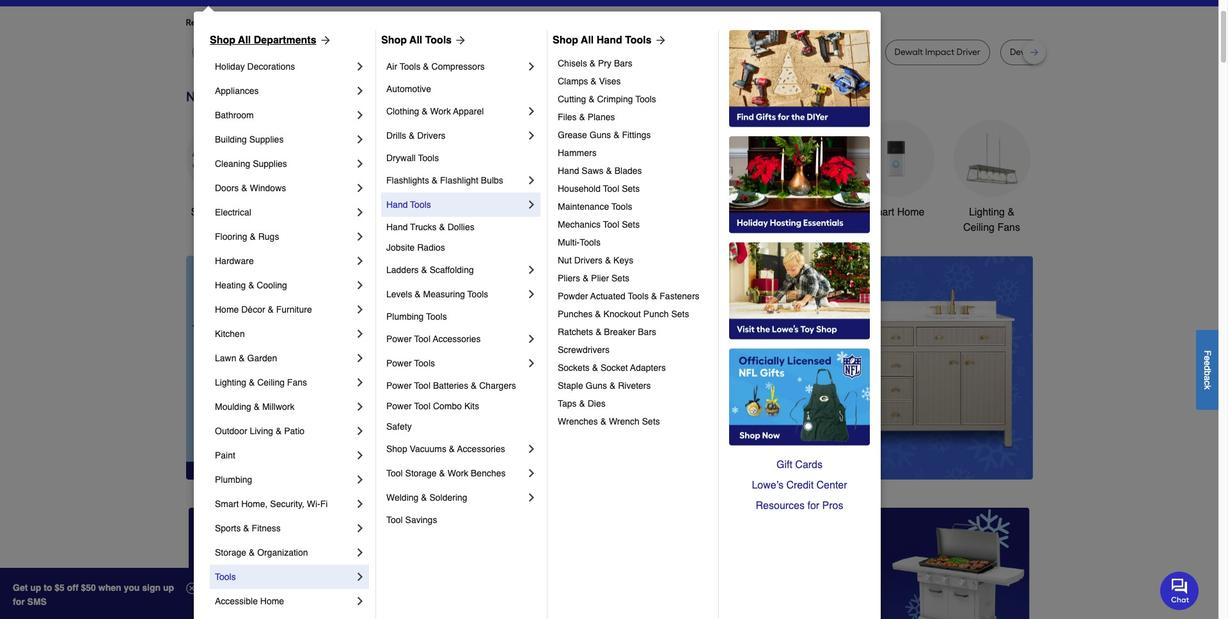 Task type: vqa. For each thing, say whether or not it's contained in the screenshot.
2nd The Off from left
no



Task type: describe. For each thing, give the bounding box(es) containing it.
wrenches & wrench sets
[[558, 416, 660, 427]]

smart for smart home, security, wi-fi
[[215, 499, 239, 509]]

plumbing for plumbing tools
[[386, 311, 424, 322]]

garden
[[247, 353, 277, 363]]

pliers & plier sets
[[558, 273, 629, 283]]

chevron right image for lawn & garden
[[354, 352, 367, 365]]

shop for shop all deals
[[191, 207, 215, 218]]

air tools & compressors link
[[386, 54, 525, 79]]

smart home, security, wi-fi
[[215, 499, 328, 509]]

kitchen link
[[215, 322, 354, 346]]

wi-
[[307, 499, 320, 509]]

moulding & millwork link
[[215, 395, 354, 419]]

electrical link
[[215, 200, 354, 225]]

home décor & furniture
[[215, 304, 312, 315]]

0 horizontal spatial fans
[[287, 377, 307, 388]]

f e e d b a c k
[[1202, 350, 1213, 389]]

1 vertical spatial lighting & ceiling fans
[[215, 377, 307, 388]]

home décor & furniture link
[[215, 297, 354, 322]]

tools inside outdoor tools & equipment
[[707, 207, 731, 218]]

lowe's
[[752, 480, 784, 491]]

decorations for christmas
[[485, 222, 539, 233]]

shop all deals link
[[186, 120, 263, 220]]

household tool sets
[[558, 184, 640, 194]]

outdoor living & patio link
[[215, 419, 354, 443]]

power tools
[[386, 358, 435, 368]]

& inside outdoor living & patio link
[[276, 426, 282, 436]]

chevron right image for heating & cooling
[[354, 279, 367, 292]]

tool savings
[[386, 515, 437, 525]]

a
[[1202, 375, 1213, 380]]

grease
[[558, 130, 587, 140]]

punches
[[558, 309, 593, 319]]

1 e from the top
[[1202, 356, 1213, 361]]

radios
[[417, 242, 445, 253]]

welding & soldering
[[386, 493, 467, 503]]

smart for smart home
[[867, 207, 894, 218]]

chevron right image for plumbing
[[354, 473, 367, 486]]

cutting & crimping tools
[[558, 94, 656, 104]]

chevron right image for doors & windows
[[354, 182, 367, 194]]

you
[[124, 583, 140, 593]]

bars for chisels & pry bars
[[614, 58, 632, 68]]

fittings
[[622, 130, 651, 140]]

& inside sockets & socket adapters link
[[592, 363, 598, 373]]

dewalt for dewalt drill bit set
[[1010, 47, 1038, 58]]

shop for shop all hand tools
[[553, 35, 578, 46]]

sockets & socket adapters
[[558, 363, 666, 373]]

mechanics tool sets link
[[558, 216, 709, 233]]

decorations for holiday
[[247, 61, 295, 72]]

sports & fitness
[[215, 523, 281, 533]]

powder actuated tools & fasteners
[[558, 291, 699, 301]]

& inside grease guns & fittings link
[[613, 130, 619, 140]]

power for power tool batteries & chargers
[[386, 381, 412, 391]]

guns for grease
[[590, 130, 611, 140]]

tool up welding
[[386, 468, 403, 478]]

for up departments
[[289, 17, 300, 28]]

chevron right image for electrical
[[354, 206, 367, 219]]

driver for impact driver
[[841, 47, 865, 58]]

power tools link
[[386, 351, 525, 375]]

outdoor for outdoor tools & equipment
[[667, 207, 704, 218]]

lawn
[[215, 353, 236, 363]]

dewalt for dewalt drill bit
[[336, 47, 365, 58]]

chevron right image for flashlights & flashlight bulbs
[[525, 174, 538, 187]]

power for power tool combo kits
[[386, 401, 412, 411]]

windows
[[250, 183, 286, 193]]

tool for power tool accessories
[[414, 334, 430, 344]]

& inside air tools & compressors link
[[423, 61, 429, 72]]

shop all hand tools link
[[553, 33, 667, 48]]

doors & windows link
[[215, 176, 354, 200]]

1 horizontal spatial bathroom link
[[761, 120, 838, 220]]

3 bit from the left
[[624, 47, 635, 58]]

outdoor for outdoor living & patio
[[215, 426, 247, 436]]

sets down blades
[[622, 184, 640, 194]]

smart home, security, wi-fi link
[[215, 492, 354, 516]]

chevron right image for smart home, security, wi-fi
[[354, 498, 367, 510]]

bit for impact driver bit
[[567, 47, 578, 58]]

k
[[1202, 385, 1213, 389]]

work inside 'link'
[[430, 106, 451, 116]]

staple
[[558, 381, 583, 391]]

2 set from the left
[[1070, 47, 1084, 58]]

home,
[[241, 499, 268, 509]]

up to 40 percent off select vanities. plus get free local delivery on select vanities. image
[[413, 256, 1033, 480]]

jobsite radios link
[[386, 237, 538, 258]]

vacuums
[[410, 444, 446, 454]]

up to 30 percent off select grills and accessories. image
[[763, 508, 1030, 619]]

& inside drills & drivers link
[[409, 130, 415, 141]]

powder actuated tools & fasteners link
[[558, 287, 709, 305]]

hand down recommended searches for you heading
[[597, 35, 622, 46]]

supplies for building supplies
[[249, 134, 284, 145]]

& inside clothing & work apparel 'link'
[[422, 106, 428, 116]]

gift cards
[[776, 459, 823, 471]]

for left pros in the right of the page
[[807, 500, 819, 512]]

shop vacuums & accessories
[[386, 444, 505, 454]]

holiday hosting essentials. image
[[729, 136, 870, 233]]

building supplies
[[215, 134, 284, 145]]

taps & dies
[[558, 398, 606, 409]]

1 vertical spatial ceiling
[[257, 377, 285, 388]]

chevron right image for welding & soldering
[[525, 491, 538, 504]]

dewalt for dewalt drill
[[735, 47, 763, 58]]

more
[[327, 17, 348, 28]]

c
[[1202, 380, 1213, 385]]

batteries
[[433, 381, 468, 391]]

air
[[386, 61, 397, 72]]

chevron right image for home décor & furniture
[[354, 303, 367, 316]]

& inside shop vacuums & accessories link
[[449, 444, 455, 454]]

you for recommended searches for you
[[302, 17, 317, 28]]

hand for tools
[[386, 200, 408, 210]]

power for power tool accessories
[[386, 334, 412, 344]]

off
[[67, 583, 78, 593]]

smart home
[[867, 207, 925, 218]]

chevron right image for levels & measuring tools
[[525, 288, 538, 301]]

outdoor tools & equipment link
[[666, 120, 742, 235]]

0 vertical spatial lighting & ceiling fans
[[963, 207, 1020, 233]]

chevron right image for storage & organization
[[354, 546, 367, 559]]

chevron right image for cleaning supplies
[[354, 157, 367, 170]]

shop all departments
[[210, 35, 316, 46]]

& inside lawn & garden link
[[239, 353, 245, 363]]

& inside nut drivers & keys link
[[605, 255, 611, 265]]

hand trucks & dollies link
[[386, 217, 538, 237]]

f e e d b a c k button
[[1196, 330, 1218, 410]]

chevron right image for clothing & work apparel
[[525, 105, 538, 118]]

& inside lighting & ceiling fans
[[1008, 207, 1014, 218]]

maintenance
[[558, 201, 609, 212]]

equipment
[[679, 222, 728, 233]]

$50
[[81, 583, 96, 593]]

more suggestions for you
[[327, 17, 431, 28]]

chevron right image for sports & fitness
[[354, 522, 367, 535]]

dewalt impact driver
[[895, 47, 980, 58]]

& inside taps & dies link
[[579, 398, 585, 409]]

get up to 2 free select tools or batteries when you buy 1 with select purchases. image
[[188, 508, 455, 619]]

christmas
[[489, 207, 535, 218]]

heating & cooling
[[215, 280, 287, 290]]

jobsite
[[386, 242, 415, 253]]

adapters
[[630, 363, 666, 373]]

find gifts for the diyer. image
[[729, 30, 870, 127]]

& inside wrenches & wrench sets link
[[600, 416, 606, 427]]

& inside outdoor tools & equipment
[[734, 207, 741, 218]]

décor
[[241, 304, 265, 315]]

& inside the heating & cooling link
[[248, 280, 254, 290]]

chevron right image for drills & drivers
[[525, 129, 538, 142]]

1 horizontal spatial bathroom
[[778, 207, 822, 218]]

cards
[[795, 459, 823, 471]]

& inside clamps & vises "link"
[[591, 76, 597, 86]]

new deals every day during 25 days of deals image
[[186, 86, 1033, 107]]

home for accessible home
[[260, 596, 284, 606]]

chevron right image for power tool accessories
[[525, 333, 538, 345]]

sockets
[[558, 363, 590, 373]]

shop for shop all departments
[[210, 35, 235, 46]]

when
[[98, 583, 121, 593]]

chevron right image for ladders & scaffolding
[[525, 264, 538, 276]]

apparel
[[453, 106, 484, 116]]

& inside home décor & furniture link
[[268, 304, 274, 315]]

heating & cooling link
[[215, 273, 354, 297]]

appliances link
[[215, 79, 354, 103]]

1 vertical spatial lighting
[[215, 377, 246, 388]]

tool storage & work benches link
[[386, 461, 525, 485]]

accessible home link
[[215, 589, 354, 613]]

& inside files & planes link
[[579, 112, 585, 122]]

screwdrivers link
[[558, 341, 709, 359]]

hand for trucks
[[386, 222, 408, 232]]

power tool accessories
[[386, 334, 481, 344]]

living
[[250, 426, 273, 436]]

0 vertical spatial bathroom
[[215, 110, 254, 120]]

sports & fitness link
[[215, 516, 354, 540]]

impact for impact driver
[[810, 47, 839, 58]]

1 horizontal spatial ceiling
[[963, 222, 995, 233]]

moulding
[[215, 402, 251, 412]]

& inside storage & organization link
[[249, 548, 255, 558]]

cleaning supplies
[[215, 159, 287, 169]]

plier
[[591, 273, 609, 283]]

0 horizontal spatial bathroom link
[[215, 103, 354, 127]]

up to 35 percent off select small appliances. image
[[476, 508, 743, 619]]

to
[[44, 583, 52, 593]]

maintenance tools
[[558, 201, 632, 212]]

3 driver from the left
[[957, 47, 980, 58]]

for inside 'link'
[[402, 17, 414, 28]]

screwdrivers
[[558, 345, 610, 355]]

ratchets & breaker bars link
[[558, 323, 709, 341]]

security,
[[270, 499, 304, 509]]

power for power tools
[[386, 358, 412, 368]]

arrow right image for shop all hand tools
[[652, 34, 667, 47]]

lowe's credit center link
[[729, 475, 870, 496]]

scroll to item #5 element
[[780, 455, 814, 463]]

you for more suggestions for you
[[416, 17, 431, 28]]

1 vertical spatial lighting & ceiling fans link
[[215, 370, 354, 395]]

arrow right image
[[316, 34, 332, 47]]

& inside pliers & plier sets link
[[583, 273, 589, 283]]

chevron right image for bathroom
[[354, 109, 367, 122]]

chevron right image for appliances
[[354, 84, 367, 97]]

chevron right image for power tools
[[525, 357, 538, 370]]

impact driver
[[810, 47, 865, 58]]

levels & measuring tools link
[[386, 282, 525, 306]]

1 vertical spatial accessories
[[457, 444, 505, 454]]

supplies for cleaning supplies
[[253, 159, 287, 169]]



Task type: locate. For each thing, give the bounding box(es) containing it.
2 horizontal spatial driver
[[957, 47, 980, 58]]

sports
[[215, 523, 241, 533]]

flooring
[[215, 232, 247, 242]]

4 dewalt from the left
[[1010, 47, 1038, 58]]

1 horizontal spatial drivers
[[574, 255, 603, 265]]

tool for power tool batteries & chargers
[[414, 381, 430, 391]]

1 horizontal spatial up
[[163, 583, 174, 593]]

hand saws & blades link
[[558, 162, 709, 180]]

0 horizontal spatial up
[[30, 583, 41, 593]]

chevron right image
[[354, 84, 367, 97], [525, 129, 538, 142], [354, 133, 367, 146], [525, 174, 538, 187], [525, 198, 538, 211], [354, 206, 367, 219], [525, 264, 538, 276], [354, 279, 367, 292], [525, 288, 538, 301], [354, 303, 367, 316], [354, 327, 367, 340], [525, 357, 538, 370], [354, 400, 367, 413], [525, 467, 538, 480], [525, 491, 538, 504], [354, 498, 367, 510], [354, 522, 367, 535]]

you inside more suggestions for you 'link'
[[416, 17, 431, 28]]

faucets
[[608, 207, 645, 218]]

outdoor down moulding
[[215, 426, 247, 436]]

decorations down shop all departments "link"
[[247, 61, 295, 72]]

1 horizontal spatial kitchen
[[571, 207, 605, 218]]

powder
[[558, 291, 588, 301]]

& inside moulding & millwork link
[[254, 402, 260, 412]]

for down get
[[13, 597, 25, 607]]

smart
[[867, 207, 894, 218], [215, 499, 239, 509]]

suggestions
[[350, 17, 400, 28]]

0 vertical spatial fans
[[997, 222, 1020, 233]]

sets down taps & dies link
[[642, 416, 660, 427]]

2 bit from the left
[[567, 47, 578, 58]]

0 vertical spatial bars
[[614, 58, 632, 68]]

hand down hammers
[[558, 166, 579, 176]]

1 vertical spatial tools link
[[215, 565, 354, 589]]

kitchen up lawn
[[215, 329, 245, 339]]

0 horizontal spatial impact
[[510, 47, 539, 58]]

1 power from the top
[[386, 334, 412, 344]]

chevron right image for moulding & millwork
[[354, 400, 367, 413]]

plumbing tools link
[[386, 306, 538, 327]]

1 horizontal spatial plumbing
[[386, 311, 424, 322]]

2 impact from the left
[[810, 47, 839, 58]]

you up arrow right icon
[[302, 17, 317, 28]]

1 horizontal spatial bars
[[638, 327, 656, 337]]

& inside sports & fitness link
[[243, 523, 249, 533]]

1 bit from the left
[[384, 47, 395, 58]]

get
[[13, 583, 28, 593]]

drivers up pliers & plier sets
[[574, 255, 603, 265]]

all inside shop all departments "link"
[[238, 35, 251, 46]]

hammers
[[558, 148, 597, 158]]

2 horizontal spatial shop
[[553, 35, 578, 46]]

power
[[386, 334, 412, 344], [386, 358, 412, 368], [386, 381, 412, 391], [386, 401, 412, 411]]

shop up chisels
[[553, 35, 578, 46]]

plumbing down paint
[[215, 475, 252, 485]]

chat invite button image
[[1160, 571, 1199, 610]]

0 vertical spatial work
[[430, 106, 451, 116]]

1 horizontal spatial outdoor
[[667, 207, 704, 218]]

3 dewalt from the left
[[895, 47, 923, 58]]

& inside hand saws & blades link
[[606, 166, 612, 176]]

all up "air tools & compressors"
[[409, 35, 422, 46]]

bars for ratchets & breaker bars
[[638, 327, 656, 337]]

1 horizontal spatial shop
[[381, 35, 407, 46]]

3 drill from the left
[[765, 47, 780, 58]]

all up 'chisels & pry bars' in the top of the page
[[581, 35, 594, 46]]

2 vertical spatial home
[[260, 596, 284, 606]]

kitchen up mechanics
[[571, 207, 605, 218]]

heating
[[215, 280, 246, 290]]

tool for mechanics tool sets
[[603, 219, 619, 230]]

driver for impact driver bit
[[541, 47, 565, 58]]

1 horizontal spatial fans
[[997, 222, 1020, 233]]

2 driver from the left
[[841, 47, 865, 58]]

0 vertical spatial accessories
[[433, 334, 481, 344]]

1 vertical spatial bathroom
[[778, 207, 822, 218]]

f
[[1202, 350, 1213, 356]]

hardware link
[[215, 249, 354, 273]]

hand for saws
[[558, 166, 579, 176]]

0 horizontal spatial shop
[[210, 35, 235, 46]]

kitchen for kitchen
[[215, 329, 245, 339]]

lighting & ceiling fans link
[[953, 120, 1030, 235], [215, 370, 354, 395]]

recommended searches for you heading
[[186, 17, 1033, 29]]

0 horizontal spatial decorations
[[247, 61, 295, 72]]

tool down plumbing tools
[[414, 334, 430, 344]]

organization
[[257, 548, 308, 558]]

& inside doors & windows link
[[241, 183, 247, 193]]

clamps & vises
[[558, 76, 621, 86]]

1 vertical spatial fans
[[287, 377, 307, 388]]

hand down flashlights at the top left of page
[[386, 200, 408, 210]]

& inside flooring & rugs link
[[250, 232, 256, 242]]

home for smart home
[[897, 207, 925, 218]]

holiday decorations
[[215, 61, 295, 72]]

mechanics tool sets
[[558, 219, 640, 230]]

hand
[[597, 35, 622, 46], [558, 166, 579, 176], [386, 200, 408, 210], [386, 222, 408, 232]]

shop left electrical
[[191, 207, 215, 218]]

nut drivers & keys link
[[558, 251, 709, 269]]

4 bit from the left
[[1058, 47, 1068, 58]]

1 vertical spatial plumbing
[[215, 475, 252, 485]]

chevron right image for flooring & rugs
[[354, 230, 367, 243]]

1 horizontal spatial lighting
[[969, 207, 1005, 218]]

$5
[[55, 583, 65, 593]]

shop down more suggestions for you 'link'
[[381, 35, 407, 46]]

supplies inside "link"
[[249, 134, 284, 145]]

automotive
[[386, 84, 431, 94]]

1 vertical spatial outdoor
[[215, 426, 247, 436]]

scroll to item #2 image
[[688, 457, 719, 462]]

0 vertical spatial smart
[[867, 207, 894, 218]]

shop all departments link
[[210, 33, 332, 48]]

& inside hand trucks & dollies link
[[439, 222, 445, 232]]

flashlight
[[440, 175, 478, 185]]

drywall tools
[[386, 153, 439, 163]]

departments
[[254, 35, 316, 46]]

1 horizontal spatial lighting & ceiling fans link
[[953, 120, 1030, 235]]

lighting
[[969, 207, 1005, 218], [215, 377, 246, 388]]

1 drill from the left
[[367, 47, 382, 58]]

2 you from the left
[[416, 17, 431, 28]]

sets down 'faucets' at the top of the page
[[622, 219, 640, 230]]

tool for household tool sets
[[603, 184, 619, 194]]

tool storage & work benches
[[386, 468, 506, 478]]

searches
[[249, 17, 287, 28]]

0 vertical spatial storage
[[405, 468, 437, 478]]

all left deals on the top of page
[[217, 207, 228, 218]]

drivers down 'clothing & work apparel'
[[417, 130, 446, 141]]

bit for dewalt drill bit set
[[1058, 47, 1068, 58]]

sets down keys
[[611, 273, 629, 283]]

impact driver bit
[[510, 47, 578, 58]]

chevron right image for kitchen
[[354, 327, 367, 340]]

tool down arrow left image
[[414, 381, 430, 391]]

drill bit set
[[607, 47, 650, 58]]

sets down fasteners
[[671, 309, 689, 319]]

chevron right image for outdoor living & patio
[[354, 425, 367, 438]]

files & planes link
[[558, 108, 709, 126]]

& inside levels & measuring tools link
[[415, 289, 421, 299]]

tool down kitchen faucets
[[603, 219, 619, 230]]

chevron right image for holiday decorations
[[354, 60, 367, 73]]

drill for dewalt drill bit set
[[1041, 47, 1056, 58]]

4 power from the top
[[386, 401, 412, 411]]

scaffolding
[[430, 265, 474, 275]]

1 vertical spatial guns
[[586, 381, 607, 391]]

& inside tool storage & work benches link
[[439, 468, 445, 478]]

0 horizontal spatial bars
[[614, 58, 632, 68]]

& inside power tool batteries & chargers link
[[471, 381, 477, 391]]

outdoor tools & equipment
[[667, 207, 741, 233]]

scroll to item #4 image
[[750, 457, 780, 462]]

0 horizontal spatial shop
[[191, 207, 215, 218]]

0 vertical spatial shop
[[191, 207, 215, 218]]

chevron right image for hand tools
[[525, 198, 538, 211]]

1 horizontal spatial storage
[[405, 468, 437, 478]]

resources
[[756, 500, 805, 512]]

1 horizontal spatial set
[[1070, 47, 1084, 58]]

storage up welding & soldering
[[405, 468, 437, 478]]

1 impact from the left
[[510, 47, 539, 58]]

officially licensed n f l gifts. shop now. image
[[729, 349, 870, 446]]

decorations down christmas at top
[[485, 222, 539, 233]]

1 horizontal spatial you
[[416, 17, 431, 28]]

drill for dewalt drill bit
[[367, 47, 382, 58]]

2 up from the left
[[163, 583, 174, 593]]

2 drill from the left
[[607, 47, 622, 58]]

taps
[[558, 398, 577, 409]]

arrow right image inside the shop all hand tools link
[[652, 34, 667, 47]]

resources for pros
[[756, 500, 843, 512]]

outdoor inside outdoor tools & equipment
[[667, 207, 704, 218]]

supplies up cleaning supplies
[[249, 134, 284, 145]]

1 horizontal spatial lighting & ceiling fans
[[963, 207, 1020, 233]]

1 vertical spatial decorations
[[485, 222, 539, 233]]

shop
[[210, 35, 235, 46], [381, 35, 407, 46], [553, 35, 578, 46]]

outdoor up equipment
[[667, 207, 704, 218]]

3 impact from the left
[[925, 47, 954, 58]]

pliers & plier sets link
[[558, 269, 709, 287]]

2 horizontal spatial home
[[897, 207, 925, 218]]

bit for dewalt drill bit
[[384, 47, 395, 58]]

smart home link
[[857, 120, 934, 220]]

0 horizontal spatial set
[[637, 47, 650, 58]]

plumbing down the levels
[[386, 311, 424, 322]]

storage
[[405, 468, 437, 478], [215, 548, 246, 558]]

storage down sports
[[215, 548, 246, 558]]

& inside staple guns & riveters "link"
[[610, 381, 616, 391]]

chevron right image for paint
[[354, 449, 367, 462]]

3 power from the top
[[386, 381, 412, 391]]

0 horizontal spatial lighting & ceiling fans link
[[215, 370, 354, 395]]

arrow left image
[[424, 368, 437, 380]]

1 vertical spatial supplies
[[253, 159, 287, 169]]

0 horizontal spatial tools link
[[215, 565, 354, 589]]

2 horizontal spatial arrow right image
[[1009, 368, 1022, 380]]

1 vertical spatial home
[[215, 304, 239, 315]]

all inside the shop all hand tools link
[[581, 35, 594, 46]]

1 shop from the left
[[210, 35, 235, 46]]

sets
[[622, 184, 640, 194], [622, 219, 640, 230], [611, 273, 629, 283], [671, 309, 689, 319], [642, 416, 660, 427]]

cutting & crimping tools link
[[558, 90, 709, 108]]

chevron right image for air tools & compressors
[[525, 60, 538, 73]]

chevron right image for tool storage & work benches
[[525, 467, 538, 480]]

3 shop from the left
[[553, 35, 578, 46]]

0 horizontal spatial drivers
[[417, 130, 446, 141]]

tool down welding
[[386, 515, 403, 525]]

home
[[897, 207, 925, 218], [215, 304, 239, 315], [260, 596, 284, 606]]

1 horizontal spatial driver
[[841, 47, 865, 58]]

plumbing inside 'link'
[[215, 475, 252, 485]]

more suggestions for you link
[[327, 17, 441, 29]]

0 vertical spatial lighting
[[969, 207, 1005, 218]]

measuring
[[423, 289, 465, 299]]

plumbing for plumbing
[[215, 475, 252, 485]]

you
[[302, 17, 317, 28], [416, 17, 431, 28]]

1 up from the left
[[30, 583, 41, 593]]

shop down recommended
[[210, 35, 235, 46]]

safety link
[[386, 416, 538, 437]]

for up 'shop all tools' on the top
[[402, 17, 414, 28]]

1 horizontal spatial impact
[[810, 47, 839, 58]]

household tool sets link
[[558, 180, 709, 198]]

knockout
[[604, 309, 641, 319]]

power up safety
[[386, 401, 412, 411]]

arrow right image for shop all tools
[[452, 34, 467, 47]]

1 vertical spatial bars
[[638, 327, 656, 337]]

shop all hand tools
[[553, 35, 652, 46]]

furniture
[[276, 304, 312, 315]]

chevron right image for hardware
[[354, 255, 367, 267]]

impact
[[510, 47, 539, 58], [810, 47, 839, 58], [925, 47, 954, 58]]

0 horizontal spatial kitchen
[[215, 329, 245, 339]]

1 vertical spatial work
[[448, 468, 468, 478]]

arrow right image
[[452, 34, 467, 47], [652, 34, 667, 47], [1009, 368, 1022, 380]]

0 vertical spatial kitchen
[[571, 207, 605, 218]]

& inside ratchets & breaker bars link
[[596, 327, 602, 337]]

0 horizontal spatial smart
[[215, 499, 239, 509]]

guns for staple
[[586, 381, 607, 391]]

1 vertical spatial kitchen
[[215, 329, 245, 339]]

& inside ladders & scaffolding link
[[421, 265, 427, 275]]

0 vertical spatial guns
[[590, 130, 611, 140]]

guns inside "link"
[[586, 381, 607, 391]]

0 horizontal spatial you
[[302, 17, 317, 28]]

e up "b"
[[1202, 361, 1213, 366]]

nut drivers & keys
[[558, 255, 633, 265]]

all for deals
[[217, 207, 228, 218]]

scroll to item #3 image
[[719, 457, 750, 462]]

1 set from the left
[[637, 47, 650, 58]]

chevron right image for shop vacuums & accessories
[[525, 443, 538, 455]]

tool left combo
[[414, 401, 430, 411]]

guns down planes on the top of the page
[[590, 130, 611, 140]]

2 e from the top
[[1202, 361, 1213, 366]]

credit
[[786, 480, 814, 491]]

1 horizontal spatial arrow right image
[[652, 34, 667, 47]]

chevron right image for tools
[[354, 571, 367, 583]]

automotive link
[[386, 79, 538, 99]]

0 vertical spatial home
[[897, 207, 925, 218]]

drywall tools link
[[386, 148, 538, 168]]

0 horizontal spatial home
[[215, 304, 239, 315]]

all for tools
[[409, 35, 422, 46]]

shop down safety
[[386, 444, 407, 454]]

power down 'power tools'
[[386, 381, 412, 391]]

appliances
[[215, 86, 259, 96]]

0 vertical spatial supplies
[[249, 134, 284, 145]]

all inside shop all deals link
[[217, 207, 228, 218]]

arrow right image inside shop all tools link
[[452, 34, 467, 47]]

1 vertical spatial storage
[[215, 548, 246, 558]]

shop for shop all tools
[[381, 35, 407, 46]]

air tools & compressors
[[386, 61, 485, 72]]

4 drill from the left
[[1041, 47, 1056, 58]]

all inside shop all tools link
[[409, 35, 422, 46]]

shop vacuums & accessories link
[[386, 437, 525, 461]]

deals
[[231, 207, 257, 218]]

0 vertical spatial plumbing
[[386, 311, 424, 322]]

chevron right image for lighting & ceiling fans
[[354, 376, 367, 389]]

e up d
[[1202, 356, 1213, 361]]

chevron right image
[[354, 60, 367, 73], [525, 60, 538, 73], [525, 105, 538, 118], [354, 109, 367, 122], [354, 157, 367, 170], [354, 182, 367, 194], [354, 230, 367, 243], [354, 255, 367, 267], [525, 333, 538, 345], [354, 352, 367, 365], [354, 376, 367, 389], [354, 425, 367, 438], [525, 443, 538, 455], [354, 449, 367, 462], [354, 473, 367, 486], [354, 546, 367, 559], [354, 571, 367, 583], [354, 595, 367, 608]]

0 horizontal spatial outdoor
[[215, 426, 247, 436]]

drill for dewalt drill
[[765, 47, 780, 58]]

chevron right image for accessible home
[[354, 595, 367, 608]]

shop for shop vacuums & accessories
[[386, 444, 407, 454]]

power left arrow left image
[[386, 358, 412, 368]]

None search field
[[477, 0, 826, 8]]

up left to
[[30, 583, 41, 593]]

1 vertical spatial drivers
[[574, 255, 603, 265]]

visit the lowe's toy shop. image
[[729, 242, 870, 340]]

flooring & rugs
[[215, 232, 279, 242]]

0 vertical spatial tools link
[[378, 120, 454, 220]]

0 vertical spatial lighting & ceiling fans link
[[953, 120, 1030, 235]]

0 horizontal spatial arrow right image
[[452, 34, 467, 47]]

christmas decorations link
[[474, 120, 550, 235]]

& inside cutting & crimping tools link
[[589, 94, 595, 104]]

& inside flashlights & flashlight bulbs link
[[432, 175, 438, 185]]

all for departments
[[238, 35, 251, 46]]

all down recommended searches for you
[[238, 35, 251, 46]]

fans
[[997, 222, 1020, 233], [287, 377, 307, 388]]

2 dewalt from the left
[[735, 47, 763, 58]]

impact for impact driver bit
[[510, 47, 539, 58]]

chisels & pry bars
[[558, 58, 632, 68]]

jobsite radios
[[386, 242, 445, 253]]

0 horizontal spatial ceiling
[[257, 377, 285, 388]]

kitchen for kitchen faucets
[[571, 207, 605, 218]]

& inside welding & soldering link
[[421, 493, 427, 503]]

up right sign
[[163, 583, 174, 593]]

decorations
[[247, 61, 295, 72], [485, 222, 539, 233]]

0 vertical spatial decorations
[[247, 61, 295, 72]]

1 horizontal spatial shop
[[386, 444, 407, 454]]

bulbs
[[481, 175, 503, 185]]

tools inside "link"
[[611, 201, 632, 212]]

power up 'power tools'
[[386, 334, 412, 344]]

1 horizontal spatial decorations
[[485, 222, 539, 233]]

accessories down plumbing tools link
[[433, 334, 481, 344]]

dewalt
[[336, 47, 365, 58], [735, 47, 763, 58], [895, 47, 923, 58], [1010, 47, 1038, 58]]

riveters
[[618, 381, 651, 391]]

work left "apparel"
[[430, 106, 451, 116]]

0 horizontal spatial storage
[[215, 548, 246, 558]]

tool for power tool combo kits
[[414, 401, 430, 411]]

you up shop all tools link
[[416, 17, 431, 28]]

shop these last-minute gifts. $99 or less. quantities are limited and won't last. image
[[186, 256, 392, 480]]

set
[[637, 47, 650, 58], [1070, 47, 1084, 58]]

1 horizontal spatial tools link
[[378, 120, 454, 220]]

0 vertical spatial ceiling
[[963, 222, 995, 233]]

0 horizontal spatial plumbing
[[215, 475, 252, 485]]

2 horizontal spatial impact
[[925, 47, 954, 58]]

guns up the dies
[[586, 381, 607, 391]]

0 horizontal spatial lighting
[[215, 377, 246, 388]]

for inside get up to $5 off $50 when you sign up for sms
[[13, 597, 25, 607]]

drywall
[[386, 153, 416, 163]]

hardware
[[215, 256, 254, 266]]

bars down punch
[[638, 327, 656, 337]]

1 vertical spatial smart
[[215, 499, 239, 509]]

hand up jobsite
[[386, 222, 408, 232]]

0 vertical spatial outdoor
[[667, 207, 704, 218]]

1 horizontal spatial home
[[260, 596, 284, 606]]

accessories up benches
[[457, 444, 505, 454]]

2 shop from the left
[[381, 35, 407, 46]]

bars down drill bit set
[[614, 58, 632, 68]]

1 dewalt from the left
[[336, 47, 365, 58]]

& inside the chisels & pry bars link
[[590, 58, 596, 68]]

& inside punches & knockout punch sets link
[[595, 309, 601, 319]]

supplies up "windows"
[[253, 159, 287, 169]]

gift
[[776, 459, 792, 471]]

2 power from the top
[[386, 358, 412, 368]]

0 horizontal spatial lighting & ceiling fans
[[215, 377, 307, 388]]

0 horizontal spatial bathroom
[[215, 110, 254, 120]]

0 horizontal spatial driver
[[541, 47, 565, 58]]

1 driver from the left
[[541, 47, 565, 58]]

1 you from the left
[[302, 17, 317, 28]]

chevron right image for building supplies
[[354, 133, 367, 146]]

all for hand
[[581, 35, 594, 46]]

1 vertical spatial shop
[[386, 444, 407, 454]]

shop inside "link"
[[210, 35, 235, 46]]

& inside powder actuated tools & fasteners link
[[651, 291, 657, 301]]

accessible
[[215, 596, 258, 606]]

dewalt for dewalt impact driver
[[895, 47, 923, 58]]

1 horizontal spatial smart
[[867, 207, 894, 218]]

punch
[[643, 309, 669, 319]]

grease guns & fittings
[[558, 130, 651, 140]]

work up welding & soldering link
[[448, 468, 468, 478]]

0 vertical spatial drivers
[[417, 130, 446, 141]]

tool down hand saws & blades
[[603, 184, 619, 194]]



